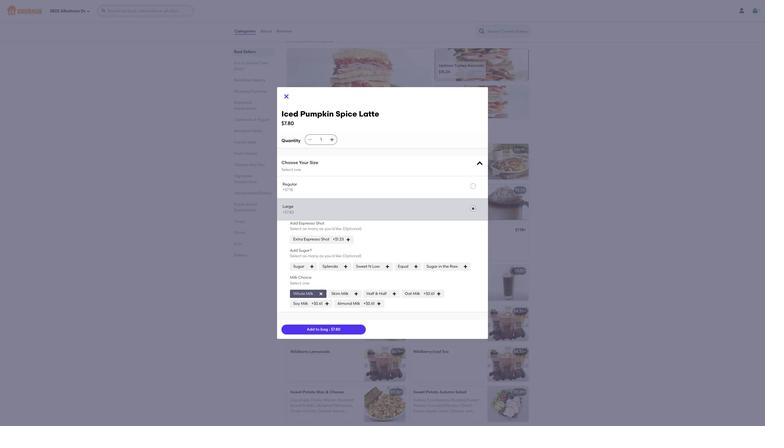 Task type: vqa. For each thing, say whether or not it's contained in the screenshot.
Save this restaurant BUTTON related to The Farm Of Beverly Hills Logo
no



Task type: describe. For each thing, give the bounding box(es) containing it.
red
[[464, 155, 470, 160]]

best for best sellers most ordered on grubhub
[[286, 31, 299, 38]]

categories
[[235, 29, 256, 33]]

breakfast for breakfast bakery
[[234, 78, 252, 82]]

splenda
[[323, 264, 338, 269]]

milk for almond milk
[[353, 301, 360, 306]]

maple
[[414, 414, 425, 419]]

sweet potato mac & cheese image
[[365, 386, 406, 422]]

+$0.61 for soy milk
[[312, 301, 323, 306]]

potato, inside cavatappi pasta, bacon, roasted sweet potato, roasted tomatoes, green onions, cheese sauce, parmesan, and bread crumbs
[[303, 403, 316, 408]]

the
[[443, 264, 449, 269]]

wildberry for wildberry iced tea
[[414, 349, 432, 354]]

add for add to bag : $7.80
[[307, 327, 315, 332]]

add for add sugar? select as many as you'd like (optional)
[[290, 248, 298, 253]]

& for hot
[[247, 202, 250, 207]]

categories button
[[234, 21, 256, 41]]

sides
[[253, 129, 263, 133]]

diced
[[461, 403, 472, 408]]

green
[[469, 161, 480, 165]]

Search Corner Bakery search field
[[487, 29, 529, 34]]

sweet potato autumn salad image
[[488, 386, 529, 422]]

wildberry for wildberry arnold palmer
[[414, 309, 432, 314]]

0 vertical spatial pancakes
[[310, 147, 328, 152]]

milk choice select one
[[290, 275, 312, 285]]

sweet potato autumn salad
[[414, 390, 467, 395]]

pumpkin spice latte image
[[488, 184, 529, 220]]

dijon
[[426, 414, 436, 419]]

muffin
[[326, 309, 338, 314]]

pepper,
[[414, 161, 428, 165]]

espresso for add
[[299, 221, 315, 226]]

milk for oat milk
[[413, 291, 421, 296]]

on inside the best sellers most ordered on grubhub
[[312, 39, 317, 43]]

pastas
[[259, 191, 272, 195]]

s'mores for s'mores black cold brew
[[414, 269, 428, 273]]

bakery inside 'tab'
[[234, 253, 247, 258]]

panini & hot sandwiches tab
[[234, 201, 273, 213]]

you'd inside add espresso shot select as many as you'd like (optional)
[[325, 227, 335, 231]]

s'mores for s'mores latte
[[291, 188, 305, 192]]

family
[[234, 140, 247, 145]]

blueberry for blueberry compote, whipped cream, fresh blueberries on top of our buttermilk pancakes
[[291, 155, 308, 160]]

latte inside iced s'mores latte button
[[316, 228, 326, 233]]

ordered
[[296, 39, 311, 43]]

1 horizontal spatial time
[[325, 131, 339, 138]]

signature
[[234, 174, 253, 178]]

1 horizontal spatial for
[[286, 131, 295, 138]]

+$0.61 for oat milk
[[424, 291, 435, 296]]

time inside for a limited time only!
[[260, 61, 269, 65]]

2 half from the left
[[379, 291, 387, 296]]

& for yogurt
[[254, 117, 257, 122]]

best sellers tab
[[234, 49, 273, 55]]

size
[[310, 160, 319, 165]]

cream,
[[291, 161, 305, 165]]

Input item quantity number field
[[315, 135, 327, 145]]

most
[[286, 39, 295, 43]]

shot for extra espresso shot
[[321, 237, 330, 242]]

oatmeals & yogurt tab
[[234, 117, 273, 123]]

1 vertical spatial a
[[297, 131, 301, 138]]

n
[[369, 264, 372, 269]]

turkey,
[[414, 398, 426, 402]]

+$7.18
[[283, 188, 293, 192]]

albatross
[[60, 8, 80, 13]]

blueberry pancakes image
[[365, 144, 406, 180]]

cavatappi
[[291, 398, 311, 402]]

quantity
[[282, 138, 301, 143]]

to
[[316, 327, 320, 332]]

any
[[250, 162, 257, 167]]

blueberry for blueberry pancakes
[[291, 147, 309, 152]]

your
[[299, 160, 309, 165]]

soups tab
[[234, 219, 273, 224]]

breakfast sandwiches tab
[[234, 100, 273, 111]]

pecans,
[[445, 403, 460, 408]]

creamy
[[306, 269, 321, 273]]

lemonade
[[310, 349, 330, 354]]

dressing
[[437, 414, 453, 419]]

bakery tab
[[234, 252, 273, 258]]

garden
[[414, 147, 428, 152]]

morning
[[234, 89, 250, 94]]

on inside blueberry compote, whipped cream, fresh blueberries on top of our buttermilk pancakes
[[338, 161, 343, 165]]

kids
[[234, 242, 242, 246]]

family meal tab
[[234, 139, 273, 145]]

s'mores for s'mores creamy cold brew
[[291, 269, 305, 273]]

top
[[344, 161, 350, 165]]

scrambler
[[439, 147, 459, 152]]

wildberry for wildberry lemonade
[[291, 349, 309, 354]]

for a limited time only! inside tab
[[234, 61, 269, 71]]

0 vertical spatial cheese
[[330, 390, 344, 395]]

sugar in the raw
[[427, 264, 458, 269]]

espresso for extra
[[304, 237, 320, 242]]

$11.52
[[391, 390, 401, 395]]

morning favorites
[[234, 89, 268, 94]]

pumpkin
[[300, 109, 334, 119]]

compote,
[[309, 155, 328, 160]]

and inside the turkey, cranberries, roasted sweet potato, candied pecans, diced green apple, goat cheese, and maple dijon dressing
[[466, 409, 473, 413]]

s'mores latte image
[[365, 184, 406, 220]]

breakfast for breakfast sandwiches
[[234, 100, 252, 105]]

$7.18
[[516, 228, 524, 232]]

about
[[260, 29, 272, 33]]

latte inside s'mores latte button
[[306, 188, 316, 192]]

s'mores creamy cold brew
[[291, 269, 342, 273]]

2 button
[[753, 6, 761, 16]]

+ for s'mores creamy cold brew image
[[401, 269, 404, 273]]

gate
[[429, 147, 438, 152]]

in
[[439, 264, 442, 269]]

eggs,
[[435, 155, 445, 160]]

fresh inside blueberry compote, whipped cream, fresh blueberries on top of our buttermilk pancakes
[[305, 161, 315, 165]]

shot for add espresso shot select as many as you'd like (optional)
[[316, 221, 325, 226]]

pasta,
[[312, 398, 323, 402]]

$11.89
[[514, 390, 524, 395]]

half & half
[[367, 291, 387, 296]]

raw
[[450, 264, 458, 269]]

cranberries,
[[427, 398, 450, 402]]

$15.24 +
[[390, 147, 404, 152]]

buttermilk
[[298, 166, 317, 171]]

wildberry lemonade image
[[365, 346, 406, 382]]

(optional) inside add espresso shot select as many as you'd like (optional)
[[343, 227, 362, 231]]

salads
[[245, 151, 258, 156]]

main navigation navigation
[[0, 0, 766, 21]]

bakery inside 'tab'
[[253, 78, 266, 82]]

soy
[[294, 301, 300, 306]]

sandwiches for breakfast
[[234, 106, 257, 111]]

apple,
[[426, 409, 438, 413]]

almond
[[338, 301, 352, 306]]

$7.80 for iced pumpkin spice latte
[[282, 120, 294, 126]]

& right mac
[[326, 390, 329, 395]]

1 horizontal spatial roasted
[[338, 398, 354, 402]]

signature sandwiches tab
[[234, 173, 273, 185]]

s'mores creamy cold brew image
[[365, 265, 406, 301]]

1 horizontal spatial for a limited time only!
[[286, 131, 356, 138]]

limited inside for a limited time only!
[[245, 61, 259, 65]]

green for sweet
[[291, 409, 302, 413]]

skim
[[332, 291, 341, 296]]

bacon,
[[324, 398, 337, 402]]

tomatoes,
[[334, 403, 353, 408]]

$4.33 for wildberry arnold palmer
[[514, 309, 524, 314]]

$4.33 + for tea
[[514, 349, 527, 354]]

autumn
[[440, 390, 455, 395]]

sweet inside the turkey, cranberries, roasted sweet potato, candied pecans, diced green apple, goat cheese, and maple dijon dressing
[[468, 398, 479, 402]]

choose any two
[[234, 162, 265, 167]]

choice
[[298, 275, 312, 280]]

of
[[351, 161, 355, 165]]

cold for black
[[441, 269, 450, 273]]

2 vertical spatial iced
[[433, 349, 441, 354]]

+ for wildberry arnold palmer image
[[524, 309, 527, 314]]

as down sugar?
[[303, 254, 307, 258]]

cranberry orange muffin
[[291, 309, 338, 314]]

drinks tab
[[234, 230, 273, 236]]

best for best sellers
[[234, 49, 243, 54]]

1 vertical spatial only!
[[341, 131, 356, 138]]

cranberry
[[291, 309, 310, 314]]

iced for s'mores
[[291, 228, 299, 233]]

uptown
[[439, 63, 454, 68]]

mac
[[317, 390, 325, 395]]

brew for s'mores creamy cold brew
[[332, 269, 342, 273]]

cranberry orange muffin image
[[365, 305, 406, 341]]

breakfast bakery tab
[[234, 77, 273, 83]]

garden gate scrambler (v)
[[414, 147, 465, 152]]

two
[[258, 162, 265, 167]]

as up extra
[[303, 227, 307, 231]]

for a limited time only! tab
[[234, 60, 273, 72]]

only! inside for a limited time only!
[[234, 67, 244, 71]]

$7.80 for add to bag
[[331, 327, 341, 332]]

$11.52 +
[[391, 390, 404, 395]]

s'mores black cold brew
[[414, 269, 460, 273]]

panini & hot sandwiches
[[234, 202, 257, 212]]

fresh salads tab
[[234, 151, 273, 156]]

$5.32
[[391, 269, 401, 273]]

sweet for sweet n low
[[356, 264, 368, 269]]

0 horizontal spatial $15.24
[[390, 147, 401, 152]]



Task type: locate. For each thing, give the bounding box(es) containing it.
potato for pasta,
[[303, 390, 316, 395]]

1 vertical spatial pancakes
[[318, 166, 336, 171]]

s'mores down the regular
[[291, 188, 305, 192]]

3822
[[50, 8, 59, 13]]

espresso up iced s'mores latte
[[299, 221, 315, 226]]

sandwiches up "oatmeals"
[[234, 106, 257, 111]]

breakfast inside breakfast sides tab
[[234, 129, 252, 133]]

+ for sweet potato autumn salad image
[[524, 390, 527, 395]]

s'mores up extra espresso shot
[[300, 228, 315, 233]]

on right ordered
[[312, 39, 317, 43]]

on down whipped
[[338, 161, 343, 165]]

0 vertical spatial breakfast
[[234, 78, 252, 82]]

1 vertical spatial add
[[290, 248, 298, 253]]

0 vertical spatial latte
[[359, 109, 379, 119]]

blueberry pancakes
[[291, 147, 328, 152]]

best sellers
[[234, 49, 256, 54]]

cold
[[322, 269, 331, 273], [441, 269, 450, 273]]

2 you'd from the top
[[325, 254, 335, 258]]

1 brew from the left
[[332, 269, 342, 273]]

1 horizontal spatial limited
[[302, 131, 324, 138]]

onions
[[414, 166, 426, 171]]

sellers for best sellers most ordered on grubhub
[[300, 31, 319, 38]]

1 vertical spatial and
[[311, 414, 319, 419]]

latte up extra espresso shot
[[316, 228, 326, 233]]

sweet down cavatappi
[[291, 403, 302, 408]]

latte right spice
[[359, 109, 379, 119]]

$4.33 for wildberry iced tea
[[514, 349, 524, 354]]

$15.24 down uptown
[[439, 70, 451, 74]]

choose up signature
[[234, 162, 249, 167]]

0 vertical spatial on
[[312, 39, 317, 43]]

1 $4.33 + from the top
[[514, 309, 527, 314]]

skim milk
[[332, 291, 349, 296]]

0 vertical spatial shot
[[316, 221, 325, 226]]

0 vertical spatial and
[[466, 409, 473, 413]]

breakfast up morning
[[234, 78, 252, 82]]

1 vertical spatial breakfast
[[234, 100, 252, 105]]

many down sugar?
[[308, 254, 319, 258]]

cheese,
[[450, 409, 465, 413]]

choose inside tab
[[234, 162, 249, 167]]

$5.32 +
[[391, 269, 404, 273]]

breakfast for breakfast sides
[[234, 129, 252, 133]]

1 vertical spatial on
[[338, 161, 343, 165]]

blueberry down quantity
[[291, 147, 309, 152]]

1 horizontal spatial $15.24
[[439, 70, 451, 74]]

a down best sellers
[[241, 61, 244, 65]]

$15.24 left "garden"
[[390, 147, 401, 152]]

2 sugar from the left
[[427, 264, 438, 269]]

brew down add sugar? select as many as you'd like (optional)
[[332, 269, 342, 273]]

green inside cavatappi pasta, bacon, roasted sweet potato, roasted tomatoes, green onions, cheese sauce, parmesan, and bread crumbs
[[291, 409, 302, 413]]

wildberry iced tea
[[414, 349, 449, 354]]

handcrafted pastas tab
[[234, 190, 273, 196]]

& for half
[[376, 291, 378, 296]]

$7.80 inside iced pumpkin spice latte $7.80
[[282, 120, 294, 126]]

best up "for a limited time only!" tab
[[234, 49, 243, 54]]

whole
[[294, 291, 305, 296]]

spice
[[336, 109, 357, 119]]

0 vertical spatial $4.33
[[514, 309, 524, 314]]

best inside the best sellers most ordered on grubhub
[[286, 31, 299, 38]]

+$7.80
[[283, 210, 294, 215]]

select
[[282, 167, 293, 172], [290, 227, 302, 231], [290, 254, 302, 258], [290, 281, 302, 285]]

0 horizontal spatial on
[[312, 39, 317, 43]]

sellers inside tab
[[244, 49, 256, 54]]

$15.24 inside uptown turkey avocado $15.24
[[439, 70, 451, 74]]

+ for the "blueberry pancakes" image
[[401, 147, 404, 152]]

green for potato,
[[414, 409, 425, 413]]

1 blueberry from the top
[[291, 147, 309, 152]]

1 vertical spatial cheese
[[318, 409, 332, 413]]

0 vertical spatial for
[[234, 61, 240, 65]]

sugar for sugar in the raw
[[427, 264, 438, 269]]

sellers up ordered
[[300, 31, 319, 38]]

green inside the turkey, cranberries, roasted sweet potato, candied pecans, diced green apple, goat cheese, and maple dijon dressing
[[414, 409, 425, 413]]

cold for creamy
[[322, 269, 331, 273]]

2 $4.33 from the top
[[514, 349, 524, 354]]

2 blueberry from the top
[[291, 155, 308, 160]]

wildberry iced tea image
[[488, 346, 529, 382]]

best inside tab
[[234, 49, 243, 54]]

0 vertical spatial best
[[286, 31, 299, 38]]

milk right almond
[[353, 301, 360, 306]]

potato, inside the turkey, cranberries, roasted sweet potato, candied pecans, diced green apple, goat cheese, and maple dijon dressing
[[414, 403, 427, 408]]

as up splenda
[[320, 254, 324, 258]]

2 potato from the left
[[426, 390, 439, 395]]

crumbs
[[332, 414, 347, 419]]

choose inside 'choose your size select one'
[[282, 160, 298, 165]]

mushrooms,
[[429, 161, 452, 165]]

1 horizontal spatial only!
[[341, 131, 356, 138]]

1 horizontal spatial and
[[466, 409, 473, 413]]

half
[[367, 291, 375, 296], [379, 291, 387, 296]]

0 vertical spatial you'd
[[325, 227, 335, 231]]

sandwiches
[[234, 106, 257, 111], [234, 179, 257, 184], [234, 208, 257, 212]]

1 sandwiches from the top
[[234, 106, 257, 111]]

select inside 'choose your size select one'
[[282, 167, 293, 172]]

cavatappi pasta, bacon, roasted sweet potato, roasted tomatoes, green onions, cheese sauce, parmesan, and bread crumbs
[[291, 398, 354, 419]]

wildberry arnold palmer image
[[488, 305, 529, 341]]

latte inside iced pumpkin spice latte $7.80
[[359, 109, 379, 119]]

iced pumpkin spice latte $7.80
[[282, 109, 379, 126]]

1 cold from the left
[[322, 269, 331, 273]]

green up maple at bottom
[[414, 409, 425, 413]]

1 vertical spatial sellers
[[244, 49, 256, 54]]

salad
[[456, 390, 467, 395]]

breakfast down morning
[[234, 100, 252, 105]]

breakfast inside breakfast sandwiches
[[234, 100, 252, 105]]

roasted down bacon,
[[317, 403, 333, 408]]

signature sandwiches
[[234, 174, 257, 184]]

equal
[[398, 264, 409, 269]]

0 vertical spatial blueberry
[[291, 147, 309, 152]]

svg image inside 2 button
[[753, 7, 759, 14]]

handcrafted pastas
[[234, 191, 272, 195]]

1 horizontal spatial choose
[[282, 160, 298, 165]]

many inside add espresso shot select as many as you'd like (optional)
[[308, 227, 319, 231]]

fresh up buttermilk
[[305, 161, 315, 165]]

2 sandwiches from the top
[[234, 179, 257, 184]]

0 vertical spatial sellers
[[300, 31, 319, 38]]

many up extra espresso shot
[[308, 227, 319, 231]]

sweet up diced
[[468, 398, 479, 402]]

potato up pasta,
[[303, 390, 316, 395]]

sugar up choice
[[294, 264, 305, 269]]

1 horizontal spatial +$0.61
[[364, 301, 375, 306]]

limited up blueberry pancakes
[[302, 131, 324, 138]]

0 vertical spatial like
[[336, 227, 342, 231]]

green up parmesan,
[[291, 409, 302, 413]]

scrambled eggs, cheddar, red pepper, mushrooms, spinach, green onions
[[414, 155, 480, 171]]

search icon image
[[479, 28, 486, 35]]

+$0.61
[[424, 291, 435, 296], [312, 301, 323, 306], [364, 301, 375, 306]]

1 half from the left
[[367, 291, 375, 296]]

sandwiches down signature
[[234, 179, 257, 184]]

0 horizontal spatial for
[[234, 61, 240, 65]]

+
[[401, 147, 404, 152], [524, 228, 526, 232], [401, 269, 404, 273], [524, 269, 527, 273], [524, 309, 527, 314], [401, 349, 404, 354], [524, 349, 527, 354], [401, 390, 404, 395], [524, 390, 527, 395]]

one down cream, at the left of the page
[[294, 167, 301, 172]]

0 horizontal spatial bakery
[[234, 253, 247, 258]]

add left to
[[307, 327, 315, 332]]

kids tab
[[234, 241, 273, 247]]

2 (optional) from the top
[[343, 254, 362, 258]]

roasted up tomatoes,
[[338, 398, 354, 402]]

oat milk
[[405, 291, 421, 296]]

1 horizontal spatial potato,
[[414, 403, 427, 408]]

2 breakfast from the top
[[234, 100, 252, 105]]

$4.70
[[393, 309, 403, 314]]

& down low
[[376, 291, 378, 296]]

2 like from the top
[[336, 254, 342, 258]]

latte
[[359, 109, 379, 119], [306, 188, 316, 192], [316, 228, 326, 233]]

1 potato from the left
[[303, 390, 316, 395]]

1 vertical spatial limited
[[302, 131, 324, 138]]

milk for whole milk
[[306, 291, 314, 296]]

0 horizontal spatial choose
[[234, 162, 249, 167]]

1 vertical spatial like
[[336, 254, 342, 258]]

0 vertical spatial espresso
[[299, 221, 315, 226]]

1 horizontal spatial sellers
[[300, 31, 319, 38]]

and inside cavatappi pasta, bacon, roasted sweet potato, roasted tomatoes, green onions, cheese sauce, parmesan, and bread crumbs
[[311, 414, 319, 419]]

1 potato, from the left
[[303, 403, 316, 408]]

turkey, cranberries, roasted sweet potato, candied pecans, diced green apple, goat cheese, and maple dijon dressing
[[414, 398, 479, 419]]

garden gate scrambler (v) image
[[488, 144, 529, 180]]

select inside milk choice select one
[[290, 281, 302, 285]]

limited down best sellers tab on the left top
[[245, 61, 259, 65]]

1 horizontal spatial cold
[[441, 269, 450, 273]]

you'd inside add sugar? select as many as you'd like (optional)
[[325, 254, 335, 258]]

0 horizontal spatial one
[[294, 167, 301, 172]]

potato, up onions,
[[303, 403, 316, 408]]

1 horizontal spatial $7.80
[[331, 327, 341, 332]]

blueberry compote, whipped cream, fresh blueberries on top of our buttermilk pancakes
[[291, 155, 355, 171]]

+$0.61 down half & half
[[364, 301, 375, 306]]

1 horizontal spatial one
[[303, 281, 310, 285]]

iced inside button
[[291, 228, 299, 233]]

choose for any
[[234, 162, 249, 167]]

large
[[283, 204, 294, 209]]

choose any two tab
[[234, 162, 273, 168]]

sellers for best sellers
[[244, 49, 256, 54]]

add for add espresso shot select as many as you'd like (optional)
[[290, 221, 298, 226]]

1 horizontal spatial on
[[338, 161, 343, 165]]

0 vertical spatial a
[[241, 61, 244, 65]]

potato, down turkey,
[[414, 403, 427, 408]]

0 vertical spatial add
[[290, 221, 298, 226]]

0 horizontal spatial fresh
[[234, 151, 244, 156]]

1 $4.33 from the top
[[514, 309, 524, 314]]

bakery up favorites
[[253, 78, 266, 82]]

1 sugar from the left
[[294, 264, 305, 269]]

roasted down salad
[[451, 398, 467, 402]]

bag
[[321, 327, 328, 332]]

on
[[312, 39, 317, 43], [338, 161, 343, 165]]

add left sugar?
[[290, 248, 298, 253]]

large +$7.80
[[283, 204, 294, 215]]

soy milk
[[294, 301, 308, 306]]

pancakes
[[310, 147, 328, 152], [318, 166, 336, 171]]

many inside add sugar? select as many as you'd like (optional)
[[308, 254, 319, 258]]

wildberry lemonade
[[291, 349, 330, 354]]

1 vertical spatial blueberry
[[291, 155, 308, 160]]

for up quantity
[[286, 131, 295, 138]]

espresso down iced s'mores latte
[[304, 237, 320, 242]]

blueberry
[[291, 147, 309, 152], [291, 155, 308, 160]]

orange
[[311, 309, 325, 314]]

1 horizontal spatial brew
[[451, 269, 460, 273]]

+$0.61 up orange
[[312, 301, 323, 306]]

shot up iced s'mores latte
[[316, 221, 325, 226]]

our
[[291, 166, 297, 171]]

low
[[373, 264, 380, 269]]

cheddar,
[[446, 155, 463, 160]]

milk right skim
[[342, 291, 349, 296]]

$13.38
[[291, 107, 303, 111]]

s'mores black cold brew image
[[488, 265, 529, 301]]

drinks
[[234, 230, 246, 235]]

$13.38 button
[[287, 48, 431, 118]]

1 vertical spatial bakery
[[234, 253, 247, 258]]

shot
[[316, 221, 325, 226], [321, 237, 330, 242]]

0 horizontal spatial potato
[[303, 390, 316, 395]]

cold right creamy on the left bottom of page
[[322, 269, 331, 273]]

best sellers most ordered on grubhub
[[286, 31, 334, 43]]

0 vertical spatial fresh
[[234, 151, 244, 156]]

blueberry inside blueberry compote, whipped cream, fresh blueberries on top of our buttermilk pancakes
[[291, 155, 308, 160]]

brew
[[332, 269, 342, 273], [451, 269, 460, 273]]

0 vertical spatial iced
[[282, 109, 299, 119]]

latte right regular +$7.18
[[306, 188, 316, 192]]

1 horizontal spatial potato
[[426, 390, 439, 395]]

+$1.23
[[333, 237, 344, 242]]

2 horizontal spatial +$0.61
[[424, 291, 435, 296]]

1 vertical spatial $7.80
[[331, 327, 341, 332]]

2 green from the left
[[414, 409, 425, 413]]

3822 albatross dr
[[50, 8, 85, 13]]

0 horizontal spatial green
[[291, 409, 302, 413]]

best up "most"
[[286, 31, 299, 38]]

soups
[[234, 219, 246, 224]]

& inside panini & hot sandwiches
[[247, 202, 250, 207]]

(optional) up the sweet n low
[[343, 254, 362, 258]]

(optional) inside add sugar? select as many as you'd like (optional)
[[343, 254, 362, 258]]

wildberry left lemonade
[[291, 349, 309, 354]]

only! down spice
[[341, 131, 356, 138]]

1 green from the left
[[291, 409, 302, 413]]

cheese up "bread"
[[318, 409, 332, 413]]

+ for wildberry lemonade image
[[401, 349, 404, 354]]

$7.80 right :
[[331, 327, 341, 332]]

sweet for sweet potato mac & cheese
[[291, 390, 302, 395]]

0 vertical spatial $4.33 +
[[514, 309, 527, 314]]

svg image
[[283, 93, 290, 100], [476, 160, 484, 167], [344, 264, 348, 269], [464, 264, 468, 269], [392, 292, 397, 296], [325, 301, 329, 306]]

$7.80 down $13.38
[[282, 120, 294, 126]]

0 horizontal spatial half
[[367, 291, 375, 296]]

0 vertical spatial sandwiches
[[234, 106, 257, 111]]

0 horizontal spatial +$0.61
[[312, 301, 323, 306]]

iced s'mores latte image
[[365, 225, 406, 260]]

s'mores up choice
[[291, 269, 305, 273]]

pancakes down the blueberries
[[318, 166, 336, 171]]

sellers inside the best sellers most ordered on grubhub
[[300, 31, 319, 38]]

0 vertical spatial one
[[294, 167, 301, 172]]

and down diced
[[466, 409, 473, 413]]

sugar left in
[[427, 264, 438, 269]]

milk inside milk choice select one
[[290, 275, 298, 280]]

select down choice
[[290, 281, 302, 285]]

for a limited time only! up breakfast bakery
[[234, 61, 269, 71]]

+ for 'wildberry iced tea' image
[[524, 349, 527, 354]]

select down cream, at the left of the page
[[282, 167, 293, 172]]

sweet for sweet potato autumn salad
[[414, 390, 425, 395]]

breakfast sides
[[234, 129, 263, 133]]

select inside add sugar? select as many as you'd like (optional)
[[290, 254, 302, 258]]

extra
[[294, 237, 303, 242]]

milk right 'oat'
[[413, 291, 421, 296]]

pancakes up compote,
[[310, 147, 328, 152]]

2 potato, from the left
[[414, 403, 427, 408]]

1 vertical spatial sandwiches
[[234, 179, 257, 184]]

a up quantity
[[297, 131, 301, 138]]

for down best sellers
[[234, 61, 240, 65]]

(optional) up +$1.23
[[343, 227, 362, 231]]

0 vertical spatial $7.80
[[282, 120, 294, 126]]

2 horizontal spatial roasted
[[451, 398, 467, 402]]

shot inside add espresso shot select as many as you'd like (optional)
[[316, 221, 325, 226]]

turkey
[[455, 63, 467, 68]]

milk for skim milk
[[342, 291, 349, 296]]

0 horizontal spatial brew
[[332, 269, 342, 273]]

goat
[[439, 409, 449, 413]]

1 vertical spatial $15.24
[[390, 147, 401, 152]]

bakery
[[253, 78, 266, 82], [234, 253, 247, 258]]

1 vertical spatial best
[[234, 49, 243, 54]]

like inside add sugar? select as many as you'd like (optional)
[[336, 254, 342, 258]]

1 vertical spatial for a limited time only!
[[286, 131, 356, 138]]

select down sugar?
[[290, 254, 302, 258]]

morning favorites tab
[[234, 89, 273, 94]]

1 vertical spatial espresso
[[304, 237, 320, 242]]

& left hot
[[247, 202, 250, 207]]

blueberry up cream, at the left of the page
[[291, 155, 308, 160]]

whipped
[[329, 155, 346, 160]]

1 horizontal spatial sugar
[[427, 264, 438, 269]]

breakfast sides tab
[[234, 128, 273, 134]]

add sugar? select as many as you'd like (optional)
[[290, 248, 362, 258]]

1 vertical spatial iced
[[291, 228, 299, 233]]

favorites
[[251, 89, 268, 94]]

roasted inside the turkey, cranberries, roasted sweet potato, candied pecans, diced green apple, goat cheese, and maple dijon dressing
[[451, 398, 467, 402]]

iced for pumpkin
[[282, 109, 299, 119]]

1 vertical spatial time
[[325, 131, 339, 138]]

for inside for a limited time only!
[[234, 61, 240, 65]]

you'd up splenda
[[325, 254, 335, 258]]

0 vertical spatial only!
[[234, 67, 244, 71]]

candied
[[428, 403, 444, 408]]

potato for cranberries,
[[426, 390, 439, 395]]

sandwiches inside signature sandwiches tab
[[234, 179, 257, 184]]

0 vertical spatial time
[[260, 61, 269, 65]]

cold left raw
[[441, 269, 450, 273]]

sweet left n
[[356, 264, 368, 269]]

0 horizontal spatial a
[[241, 61, 244, 65]]

1 vertical spatial for
[[286, 131, 295, 138]]

1 you'd from the top
[[325, 227, 335, 231]]

sweet inside cavatappi pasta, bacon, roasted sweet potato, roasted tomatoes, green onions, cheese sauce, parmesan, and bread crumbs
[[291, 403, 302, 408]]

dr
[[81, 8, 85, 13]]

2 vertical spatial add
[[307, 327, 315, 332]]

one inside 'choose your size select one'
[[294, 167, 301, 172]]

you'd up +$1.23
[[325, 227, 335, 231]]

& left "yogurt"
[[254, 117, 257, 122]]

bakery down kids
[[234, 253, 247, 258]]

iced s'mores latte button
[[287, 225, 406, 260]]

2 brew from the left
[[451, 269, 460, 273]]

2 vertical spatial breakfast
[[234, 129, 252, 133]]

1 many from the top
[[308, 227, 319, 231]]

0 horizontal spatial $7.80
[[282, 120, 294, 126]]

like inside add espresso shot select as many as you'd like (optional)
[[336, 227, 342, 231]]

0 horizontal spatial roasted
[[317, 403, 333, 408]]

select up extra
[[290, 227, 302, 231]]

add inside add sugar? select as many as you'd like (optional)
[[290, 248, 298, 253]]

sandwiches inside breakfast sandwiches tab
[[234, 106, 257, 111]]

1 horizontal spatial green
[[414, 409, 425, 413]]

1 vertical spatial shot
[[321, 237, 330, 242]]

1 horizontal spatial fresh
[[305, 161, 315, 165]]

0 vertical spatial $15.24
[[439, 70, 451, 74]]

+$0.61 for almond milk
[[364, 301, 375, 306]]

add espresso shot select as many as you'd like (optional)
[[290, 221, 362, 231]]

0 horizontal spatial only!
[[234, 67, 244, 71]]

0 horizontal spatial limited
[[245, 61, 259, 65]]

choose for your
[[282, 160, 298, 165]]

iced up extra
[[291, 228, 299, 233]]

roasted
[[338, 398, 354, 402], [451, 398, 467, 402], [317, 403, 333, 408]]

svg image
[[753, 7, 759, 14], [101, 9, 106, 13], [87, 9, 90, 13], [308, 137, 313, 142], [330, 137, 335, 142], [346, 237, 351, 242], [310, 264, 315, 269], [386, 264, 390, 269], [414, 264, 419, 269], [319, 292, 323, 296], [354, 292, 359, 296], [437, 292, 442, 296], [377, 301, 382, 306]]

milk right soy
[[301, 301, 308, 306]]

add down +$7.80
[[290, 221, 298, 226]]

brew for s'mores black cold brew
[[451, 269, 460, 273]]

half down n
[[367, 291, 375, 296]]

$11.89 +
[[514, 390, 527, 395]]

wildberry left the arnold
[[414, 309, 432, 314]]

1 vertical spatial one
[[303, 281, 310, 285]]

yogurt
[[258, 117, 270, 122]]

2 vertical spatial latte
[[316, 228, 326, 233]]

$5.57
[[515, 269, 524, 273]]

2 vertical spatial sandwiches
[[234, 208, 257, 212]]

0 horizontal spatial sellers
[[244, 49, 256, 54]]

time
[[260, 61, 269, 65], [325, 131, 339, 138]]

shot left +$1.23
[[321, 237, 330, 242]]

1 breakfast from the top
[[234, 78, 252, 82]]

and
[[466, 409, 473, 413], [311, 414, 319, 419]]

fresh inside tab
[[234, 151, 244, 156]]

iced inside iced pumpkin spice latte $7.80
[[282, 109, 299, 119]]

add inside add espresso shot select as many as you'd like (optional)
[[290, 221, 298, 226]]

sandwiches inside panini & hot sandwiches
[[234, 208, 257, 212]]

potato,
[[303, 403, 316, 408], [414, 403, 427, 408]]

0 vertical spatial for a limited time only!
[[234, 61, 269, 71]]

$4.33 + for palmer
[[514, 309, 527, 314]]

sweet up cavatappi
[[291, 390, 302, 395]]

2 $4.33 + from the top
[[514, 349, 527, 354]]

0 horizontal spatial and
[[311, 414, 319, 419]]

1 horizontal spatial half
[[379, 291, 387, 296]]

select inside add espresso shot select as many as you'd like (optional)
[[290, 227, 302, 231]]

espresso inside add espresso shot select as many as you'd like (optional)
[[299, 221, 315, 226]]

cheese inside cavatappi pasta, bacon, roasted sweet potato, roasted tomatoes, green onions, cheese sauce, parmesan, and bread crumbs
[[318, 409, 332, 413]]

spinach,
[[453, 161, 469, 165]]

1 like from the top
[[336, 227, 342, 231]]

milk for soy milk
[[301, 301, 308, 306]]

3 sandwiches from the top
[[234, 208, 257, 212]]

one inside milk choice select one
[[303, 281, 310, 285]]

1 horizontal spatial best
[[286, 31, 299, 38]]

sweet potato mac & cheese
[[291, 390, 344, 395]]

1 (optional) from the top
[[343, 227, 362, 231]]

whole milk
[[294, 291, 314, 296]]

sugar for sugar
[[294, 264, 305, 269]]

a inside for a limited time only!
[[241, 61, 244, 65]]

1 vertical spatial (optional)
[[343, 254, 362, 258]]

milk right whole
[[306, 291, 314, 296]]

s'mores left black
[[414, 269, 428, 273]]

2 cold from the left
[[441, 269, 450, 273]]

as up extra espresso shot
[[320, 227, 324, 231]]

espresso
[[299, 221, 315, 226], [304, 237, 320, 242]]

add to bag : $7.80
[[307, 327, 341, 332]]

fresh down family
[[234, 151, 244, 156]]

like up splenda
[[336, 254, 342, 258]]

0 horizontal spatial potato,
[[303, 403, 316, 408]]

0 vertical spatial bakery
[[253, 78, 266, 82]]

1 horizontal spatial a
[[297, 131, 301, 138]]

pancakes inside blueberry compote, whipped cream, fresh blueberries on top of our buttermilk pancakes
[[318, 166, 336, 171]]

like up +$1.23
[[336, 227, 342, 231]]

breakfast inside breakfast bakery 'tab'
[[234, 78, 252, 82]]

2 many from the top
[[308, 254, 319, 258]]

for a limited time only! down iced pumpkin spice latte $7.80
[[286, 131, 356, 138]]

cheese up bacon,
[[330, 390, 344, 395]]

brew right the
[[451, 269, 460, 273]]

+ for s'mores black cold brew image
[[524, 269, 527, 273]]

sandwiches for signature
[[234, 179, 257, 184]]

only! up breakfast bakery
[[234, 67, 244, 71]]

3 breakfast from the top
[[234, 129, 252, 133]]

1 vertical spatial $4.33
[[514, 349, 524, 354]]

milk left choice
[[290, 275, 298, 280]]

+ for sweet potato mac & cheese image
[[401, 390, 404, 395]]



